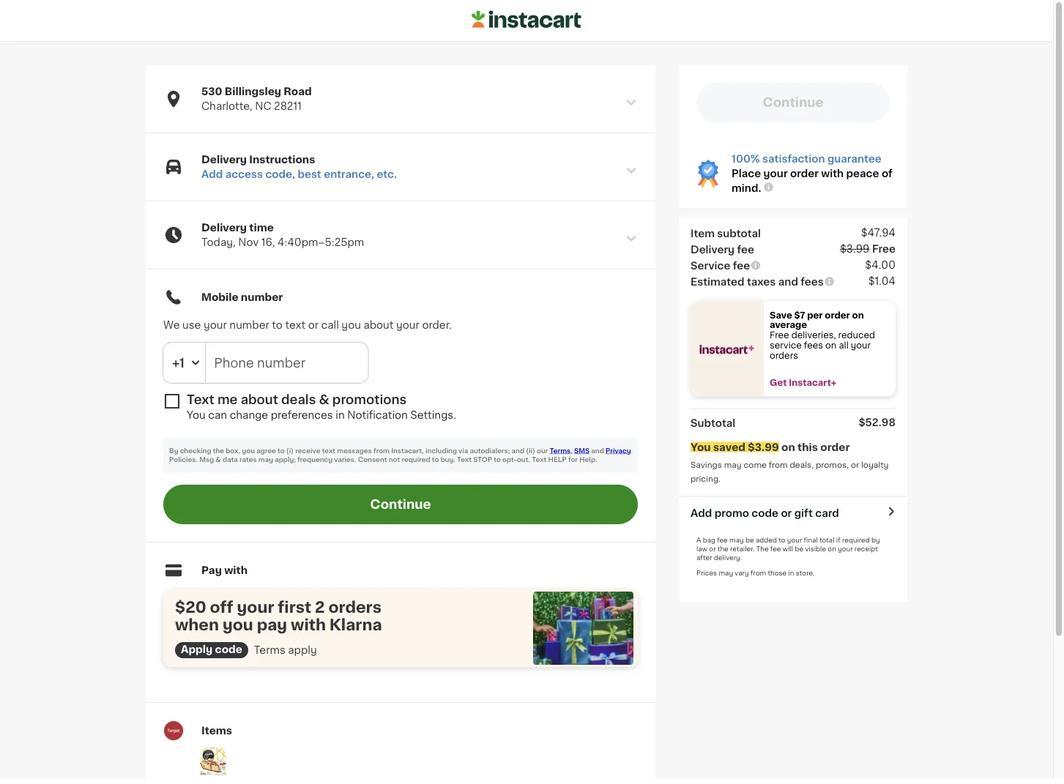 Task type: vqa. For each thing, say whether or not it's contained in the screenshot.


Task type: locate. For each thing, give the bounding box(es) containing it.
terms down pay
[[254, 646, 286, 656]]

1 vertical spatial fees
[[805, 341, 824, 350]]

required
[[402, 457, 431, 464], [843, 537, 870, 544]]

order.
[[422, 320, 452, 330]]

fees up per at the top right of page
[[801, 277, 824, 287]]

deals
[[281, 394, 316, 406]]

more info about 100% satisfaction guarantee image
[[763, 181, 775, 193]]

with right the "pay"
[[224, 566, 248, 576]]

$3.99 down $47.94
[[840, 244, 870, 254]]

text
[[187, 394, 215, 406], [457, 457, 472, 464], [532, 457, 547, 464]]

buy.
[[441, 457, 456, 464]]

fee left will
[[771, 546, 782, 553]]

2 vertical spatial you
[[223, 617, 253, 633]]

add inside delivery instructions add access code, best entrance, etc.
[[202, 169, 223, 180]]

orders inside $20 off your first 2 orders when you pay with klarna
[[329, 600, 382, 615]]

1 horizontal spatial and
[[592, 448, 604, 455]]

1 vertical spatial add
[[691, 508, 712, 518]]

reduced
[[839, 331, 876, 340]]

about right call
[[364, 320, 394, 330]]

you up rates
[[242, 448, 255, 455]]

rates
[[240, 457, 257, 464]]

2 vertical spatial with
[[291, 617, 326, 633]]

code right apply
[[215, 645, 242, 655]]

delivery up service
[[691, 244, 735, 255]]

add left access
[[202, 169, 223, 180]]

1 horizontal spatial in
[[789, 570, 795, 577]]

1 vertical spatial order
[[825, 311, 851, 319]]

by checking the box, you agree to (i) receive text messages from instacart, including via autodialers; and (ii) our terms , sms and privacy policies. msg & data rates may apply; frequency varies. consent not required to buy. text stop to opt-out. text help for help.
[[169, 448, 631, 464]]

pay
[[257, 617, 287, 633]]

1 horizontal spatial text
[[322, 448, 336, 455]]

checking
[[180, 448, 211, 455]]

in left "store."
[[789, 570, 795, 577]]

text up frequency
[[322, 448, 336, 455]]

1 horizontal spatial code
[[752, 508, 779, 518]]

apply
[[288, 646, 317, 656]]

$4.00
[[866, 260, 896, 270]]

1 vertical spatial with
[[224, 566, 248, 576]]

from inside savings may come from deals, promos, or loyalty pricing.
[[769, 461, 788, 469]]

1 horizontal spatial you
[[691, 442, 711, 453]]

1 horizontal spatial from
[[751, 570, 767, 577]]

mobile number
[[202, 292, 283, 303]]

1 vertical spatial the
[[718, 546, 729, 553]]

text inside text me about deals & promotions you can change preferences in notification settings.
[[187, 394, 215, 406]]

text down via
[[457, 457, 472, 464]]

to left (i)
[[278, 448, 285, 455]]

and up "out."
[[512, 448, 525, 455]]

you down off
[[223, 617, 253, 633]]

2 horizontal spatial with
[[822, 169, 844, 179]]

1 vertical spatial delivery
[[202, 223, 247, 233]]

may down 'delivery.'
[[719, 570, 734, 577]]

0 horizontal spatial &
[[216, 457, 221, 464]]

free up $4.00
[[873, 244, 896, 254]]

entrance,
[[324, 169, 374, 180]]

from
[[374, 448, 390, 455], [769, 461, 788, 469], [751, 570, 767, 577]]

apply;
[[275, 457, 296, 464]]

1 vertical spatial orders
[[329, 600, 382, 615]]

delivery up today,
[[202, 223, 247, 233]]

place
[[732, 169, 762, 179]]

you right call
[[342, 320, 361, 330]]

0 vertical spatial in
[[336, 410, 345, 421]]

& right msg
[[216, 457, 221, 464]]

delivery time image
[[625, 232, 638, 245]]

item
[[691, 228, 715, 239]]

delivery inside delivery instructions add access code, best entrance, etc.
[[202, 155, 247, 165]]

number right the mobile
[[241, 292, 283, 303]]

0 vertical spatial be
[[746, 537, 755, 544]]

instacart,
[[391, 448, 424, 455]]

from for prices may vary from those in store.
[[751, 570, 767, 577]]

order inside save $7 per order on average free deliveries, reduced service fees on all your orders
[[825, 311, 851, 319]]

add up a
[[691, 508, 712, 518]]

required down 'instacart,'
[[402, 457, 431, 464]]

0 vertical spatial order
[[791, 169, 819, 179]]

varies.
[[334, 457, 357, 464]]

the up 'delivery.'
[[718, 546, 729, 553]]

1 horizontal spatial about
[[364, 320, 394, 330]]

2 horizontal spatial from
[[769, 461, 788, 469]]

0 horizontal spatial text
[[187, 394, 215, 406]]

instacart+
[[789, 379, 837, 387]]

when
[[175, 617, 219, 633]]

or down bag
[[710, 546, 716, 553]]

text left call
[[285, 320, 306, 330]]

free inside save $7 per order on average free deliveries, reduced service fees on all your orders
[[770, 331, 790, 340]]

our
[[537, 448, 549, 455]]

get instacart+ button
[[764, 378, 896, 388]]

Phone number telephone field
[[205, 343, 368, 383]]

0 vertical spatial text
[[285, 320, 306, 330]]

or left call
[[308, 320, 319, 330]]

items
[[202, 726, 232, 736]]

on down total
[[828, 546, 837, 553]]

all
[[839, 341, 849, 350]]

via
[[459, 448, 469, 455]]

or left gift
[[781, 508, 792, 518]]

fees down "deliveries,"
[[805, 341, 824, 350]]

about
[[364, 320, 394, 330], [241, 394, 278, 406]]

your up will
[[788, 537, 803, 544]]

&
[[319, 394, 330, 406], [216, 457, 221, 464]]

100%
[[732, 154, 760, 164]]

you inside text me about deals & promotions you can change preferences in notification settings.
[[187, 410, 206, 421]]

0 vertical spatial fees
[[801, 277, 824, 287]]

0 vertical spatial $3.99
[[840, 244, 870, 254]]

0 horizontal spatial about
[[241, 394, 278, 406]]

0 horizontal spatial text
[[285, 320, 306, 330]]

0 vertical spatial required
[[402, 457, 431, 464]]

0 vertical spatial free
[[873, 244, 896, 254]]

access
[[225, 169, 263, 180]]

orders inside save $7 per order on average free deliveries, reduced service fees on all your orders
[[770, 351, 799, 360]]

and up help.
[[592, 448, 604, 455]]

your up pay
[[237, 600, 274, 615]]

delivery instructions image
[[625, 164, 638, 177]]

order down 100% satisfaction guarantee
[[791, 169, 819, 179]]

orders up klarna
[[329, 600, 382, 615]]

frequency
[[298, 457, 333, 464]]

you left can
[[187, 410, 206, 421]]

+1
[[172, 357, 185, 369]]

from for savings may come from deals, promos, or loyalty pricing.
[[769, 461, 788, 469]]

& right the deals
[[319, 394, 330, 406]]

apply code
[[181, 645, 242, 655]]

msg
[[199, 457, 214, 464]]

1 horizontal spatial the
[[718, 546, 729, 553]]

0 horizontal spatial terms
[[254, 646, 286, 656]]

change
[[230, 410, 268, 421]]

vary
[[735, 570, 749, 577]]

1 vertical spatial &
[[216, 457, 221, 464]]

may up retailer.
[[730, 537, 744, 544]]

terms up help
[[550, 448, 571, 455]]

add inside 'add promo code or gift card' button
[[691, 508, 712, 518]]

in down promotions
[[336, 410, 345, 421]]

be up retailer.
[[746, 537, 755, 544]]

0 horizontal spatial be
[[746, 537, 755, 544]]

you
[[187, 410, 206, 421], [691, 442, 711, 453]]

fee down subtotal at right
[[738, 244, 755, 255]]

from down you saved $3.99 on this order on the bottom right of page
[[769, 461, 788, 469]]

be
[[746, 537, 755, 544], [795, 546, 804, 553]]

1 vertical spatial free
[[770, 331, 790, 340]]

delivery
[[202, 155, 247, 165], [202, 223, 247, 233], [691, 244, 735, 255]]

& inside by checking the box, you agree to (i) receive text messages from instacart, including via autodialers; and (ii) our terms , sms and privacy policies. msg & data rates may apply; frequency varies. consent not required to buy. text stop to opt-out. text help for help.
[[216, 457, 221, 464]]

1 horizontal spatial &
[[319, 394, 330, 406]]

delivery up access
[[202, 155, 247, 165]]

1 vertical spatial in
[[789, 570, 795, 577]]

charlotte,
[[202, 101, 253, 111]]

(ii)
[[526, 448, 536, 455]]

may inside a bag fee may be added to your final total if required by law or the retailer. the fee will be visible on your receipt after delivery.
[[730, 537, 744, 544]]

with down guarantee
[[822, 169, 844, 179]]

0 vertical spatial about
[[364, 320, 394, 330]]

required up receipt at the right of the page
[[843, 537, 870, 544]]

total
[[820, 537, 835, 544]]

0 vertical spatial &
[[319, 394, 330, 406]]

text down our
[[532, 457, 547, 464]]

subtotal
[[718, 228, 761, 239]]

about up change
[[241, 394, 278, 406]]

0 vertical spatial code
[[752, 508, 779, 518]]

1 vertical spatial $3.99
[[748, 442, 780, 453]]

your up more info about 100% satisfaction guarantee "icon"
[[764, 169, 788, 179]]

your inside place your order with peace of mind.
[[764, 169, 788, 179]]

number
[[241, 292, 283, 303], [230, 320, 269, 330]]

the left box,
[[213, 448, 224, 455]]

1 vertical spatial required
[[843, 537, 870, 544]]

1 horizontal spatial with
[[291, 617, 326, 633]]

2 vertical spatial from
[[751, 570, 767, 577]]

0 horizontal spatial orders
[[329, 600, 382, 615]]

16,
[[261, 237, 275, 248]]

delivery time today, nov 16, 4:40pm–5:25pm
[[202, 223, 364, 248]]

from up consent
[[374, 448, 390, 455]]

order up the promos,
[[821, 442, 850, 453]]

fee right bag
[[718, 537, 728, 544]]

per
[[808, 311, 823, 319]]

1 horizontal spatial add
[[691, 508, 712, 518]]

0 vertical spatial add
[[202, 169, 223, 180]]

your down reduced
[[851, 341, 871, 350]]

0 vertical spatial with
[[822, 169, 844, 179]]

on left all
[[826, 341, 837, 350]]

orders down service on the right top
[[770, 351, 799, 360]]

0 horizontal spatial the
[[213, 448, 224, 455]]

may down agree
[[259, 457, 273, 464]]

help
[[549, 457, 567, 464]]

receipt
[[855, 546, 879, 553]]

pricing.
[[691, 475, 721, 483]]

0 vertical spatial from
[[374, 448, 390, 455]]

on
[[853, 311, 864, 319], [826, 341, 837, 350], [782, 442, 796, 453], [828, 546, 837, 553]]

help.
[[580, 457, 598, 464]]

in
[[336, 410, 345, 421], [789, 570, 795, 577]]

fees inside save $7 per order on average free deliveries, reduced service fees on all your orders
[[805, 341, 824, 350]]

terms
[[550, 448, 571, 455], [254, 646, 286, 656]]

0 horizontal spatial add
[[202, 169, 223, 180]]

1 vertical spatial text
[[322, 448, 336, 455]]

notification
[[348, 410, 408, 421]]

0 horizontal spatial in
[[336, 410, 345, 421]]

order right per at the top right of page
[[825, 311, 851, 319]]

not
[[389, 457, 400, 464]]

on left this
[[782, 442, 796, 453]]

with down 2
[[291, 617, 326, 633]]

0 vertical spatial orders
[[770, 351, 799, 360]]

etc.
[[377, 169, 397, 180]]

0 horizontal spatial free
[[770, 331, 790, 340]]

consent
[[358, 457, 387, 464]]

from right vary
[[751, 570, 767, 577]]

1 horizontal spatial $3.99
[[840, 244, 870, 254]]

road
[[284, 86, 312, 97]]

0 horizontal spatial you
[[187, 410, 206, 421]]

the inside a bag fee may be added to your final total if required by law or the retailer. the fee will be visible on your receipt after delivery.
[[718, 546, 729, 553]]

you inside by checking the box, you agree to (i) receive text messages from instacart, including via autodialers; and (ii) our terms , sms and privacy policies. msg & data rates may apply; frequency varies. consent not required to buy. text stop to opt-out. text help for help.
[[242, 448, 255, 455]]

0 vertical spatial you
[[187, 410, 206, 421]]

1 vertical spatial code
[[215, 645, 242, 655]]

$3.99 up the come
[[748, 442, 780, 453]]

1 vertical spatial terms
[[254, 646, 286, 656]]

of
[[882, 169, 893, 179]]

gift
[[795, 508, 813, 518]]

you saved $3.99 on this order
[[691, 442, 850, 453]]

with inside $20 off your first 2 orders when you pay with klarna
[[291, 617, 326, 633]]

0 vertical spatial the
[[213, 448, 224, 455]]

to up will
[[779, 537, 786, 544]]

0 horizontal spatial required
[[402, 457, 431, 464]]

delivery inside delivery time today, nov 16, 4:40pm–5:25pm
[[202, 223, 247, 233]]

1 vertical spatial you
[[242, 448, 255, 455]]

0 vertical spatial number
[[241, 292, 283, 303]]

you up savings on the right bottom of page
[[691, 442, 711, 453]]

added
[[756, 537, 777, 544]]

a bag fee may be added to your final total if required by law or the retailer. the fee will be visible on your receipt after delivery.
[[697, 537, 881, 561]]

free up service on the right top
[[770, 331, 790, 340]]

preferences
[[271, 410, 333, 421]]

1 horizontal spatial orders
[[770, 351, 799, 360]]

1 horizontal spatial be
[[795, 546, 804, 553]]

$20 off your first 2 orders when you pay with klarna
[[175, 600, 382, 633]]

code
[[752, 508, 779, 518], [215, 645, 242, 655]]

number down mobile number
[[230, 320, 269, 330]]

or left loyalty
[[851, 461, 860, 469]]

1 vertical spatial from
[[769, 461, 788, 469]]

those
[[768, 570, 787, 577]]

with inside place your order with peace of mind.
[[822, 169, 844, 179]]

may inside savings may come from deals, promos, or loyalty pricing.
[[725, 461, 742, 469]]

to
[[272, 320, 283, 330], [278, 448, 285, 455], [432, 457, 439, 464], [494, 457, 501, 464], [779, 537, 786, 544]]

1 vertical spatial about
[[241, 394, 278, 406]]

and right taxes
[[779, 277, 799, 287]]

to down autodialers;
[[494, 457, 501, 464]]

1 vertical spatial be
[[795, 546, 804, 553]]

1 horizontal spatial required
[[843, 537, 870, 544]]

may down saved
[[725, 461, 742, 469]]

time
[[249, 223, 274, 233]]

you
[[342, 320, 361, 330], [242, 448, 255, 455], [223, 617, 253, 633]]

order inside place your order with peace of mind.
[[791, 169, 819, 179]]

1 horizontal spatial terms
[[550, 448, 571, 455]]

0 vertical spatial delivery
[[202, 155, 247, 165]]

delivery address image
[[625, 96, 638, 109]]

policies.
[[169, 457, 198, 464]]

530
[[202, 86, 222, 97]]

be right will
[[795, 546, 804, 553]]

fee
[[738, 244, 755, 255], [733, 261, 751, 271], [718, 537, 728, 544], [771, 546, 782, 553]]

your
[[764, 169, 788, 179], [204, 320, 227, 330], [396, 320, 420, 330], [851, 341, 871, 350], [788, 537, 803, 544], [838, 546, 853, 553], [237, 600, 274, 615]]

code up added
[[752, 508, 779, 518]]

0 horizontal spatial from
[[374, 448, 390, 455]]

sms
[[575, 448, 590, 455]]

0 vertical spatial terms
[[550, 448, 571, 455]]

autodialers;
[[470, 448, 510, 455]]

text up can
[[187, 394, 215, 406]]



Task type: describe. For each thing, give the bounding box(es) containing it.
$1.04
[[869, 276, 896, 286]]

apply
[[181, 645, 213, 655]]

prices may vary from those in store.
[[697, 570, 815, 577]]

from inside by checking the box, you agree to (i) receive text messages from instacart, including via autodialers; and (ii) our terms , sms and privacy policies. msg & data rates may apply; frequency varies. consent not required to buy. text stop to opt-out. text help for help.
[[374, 448, 390, 455]]

0 horizontal spatial and
[[512, 448, 525, 455]]

retailer.
[[731, 546, 755, 553]]

code,
[[266, 169, 295, 180]]

your down "if"
[[838, 546, 853, 553]]

we
[[163, 320, 180, 330]]

stop
[[474, 457, 492, 464]]

$3.99 free
[[840, 244, 896, 254]]

data
[[223, 457, 238, 464]]

nc
[[255, 101, 272, 111]]

required inside a bag fee may be added to your final total if required by law or the retailer. the fee will be visible on your receipt after delivery.
[[843, 537, 870, 544]]

promos,
[[816, 461, 849, 469]]

delivery fee
[[691, 244, 755, 255]]

the
[[757, 546, 769, 553]]

Select a country button
[[163, 343, 205, 383]]

peace
[[847, 169, 880, 179]]

to down the including on the bottom left
[[432, 457, 439, 464]]

taxes
[[747, 277, 776, 287]]

agree
[[257, 448, 276, 455]]

$20
[[175, 600, 206, 615]]

4:40pm–5:25pm
[[278, 237, 364, 248]]

home image
[[472, 8, 582, 30]]

privacy
[[606, 448, 631, 455]]

prices
[[697, 570, 718, 577]]

mind.
[[732, 183, 762, 193]]

may inside by checking the box, you agree to (i) receive text messages from instacart, including via autodialers; and (ii) our terms , sms and privacy policies. msg & data rates may apply; frequency varies. consent not required to buy. text stop to opt-out. text help for help.
[[259, 457, 273, 464]]

0 vertical spatial you
[[342, 320, 361, 330]]

fee up estimated taxes and fees
[[733, 261, 751, 271]]

messages
[[337, 448, 372, 455]]

1 vertical spatial number
[[230, 320, 269, 330]]

terms inside by checking the box, you agree to (i) receive text messages from instacart, including via autodialers; and (ii) our terms , sms and privacy policies. msg & data rates may apply; frequency varies. consent not required to buy. text stop to opt-out. text help for help.
[[550, 448, 571, 455]]

receive
[[295, 448, 321, 455]]

service fee
[[691, 261, 751, 271]]

edwards® turtle pie image
[[199, 747, 228, 777]]

can
[[208, 410, 227, 421]]

privacy link
[[606, 448, 631, 455]]

1 horizontal spatial free
[[873, 244, 896, 254]]

visible
[[806, 546, 827, 553]]

today,
[[202, 237, 236, 248]]

deliveries,
[[792, 331, 837, 340]]

savings may come from deals, promos, or loyalty pricing.
[[691, 461, 891, 483]]

law
[[697, 546, 708, 553]]

your inside $20 off your first 2 orders when you pay with klarna
[[237, 600, 274, 615]]

28211
[[274, 101, 302, 111]]

opt-
[[503, 457, 517, 464]]

loyalty
[[862, 461, 889, 469]]

your right use
[[204, 320, 227, 330]]

a
[[697, 537, 702, 544]]

2 vertical spatial order
[[821, 442, 850, 453]]

1 vertical spatial you
[[691, 442, 711, 453]]

or inside savings may come from deals, promos, or loyalty pricing.
[[851, 461, 860, 469]]

after
[[697, 555, 713, 561]]

1 horizontal spatial text
[[457, 457, 472, 464]]

0 horizontal spatial code
[[215, 645, 242, 655]]

0 horizontal spatial $3.99
[[748, 442, 780, 453]]

estimated
[[691, 277, 745, 287]]

including
[[426, 448, 457, 455]]

,
[[571, 448, 573, 455]]

get
[[770, 379, 787, 387]]

delivery.
[[714, 555, 742, 561]]

to inside a bag fee may be added to your final total if required by law or the retailer. the fee will be visible on your receipt after delivery.
[[779, 537, 786, 544]]

settings.
[[411, 410, 456, 421]]

text me about deals & promotions you can change preferences in notification settings.
[[187, 394, 456, 421]]

this
[[798, 442, 819, 453]]

mobile
[[202, 292, 239, 303]]

to up phone number phone field
[[272, 320, 283, 330]]

add promo code or gift card button
[[691, 506, 840, 521]]

on inside a bag fee may be added to your final total if required by law or the retailer. the fee will be visible on your receipt after delivery.
[[828, 546, 837, 553]]

0 horizontal spatial with
[[224, 566, 248, 576]]

your inside save $7 per order on average free deliveries, reduced service fees on all your orders
[[851, 341, 871, 350]]

guarantee
[[828, 154, 882, 164]]

text inside by checking the box, you agree to (i) receive text messages from instacart, including via autodialers; and (ii) our terms , sms and privacy policies. msg & data rates may apply; frequency varies. consent not required to buy. text stop to opt-out. text help for help.
[[322, 448, 336, 455]]

box,
[[226, 448, 241, 455]]

2
[[315, 600, 325, 615]]

service
[[770, 341, 802, 350]]

instructions
[[249, 155, 315, 165]]

bag
[[703, 537, 716, 544]]

& inside text me about deals & promotions you can change preferences in notification settings.
[[319, 394, 330, 406]]

come
[[744, 461, 767, 469]]

your left order.
[[396, 320, 420, 330]]

or inside button
[[781, 508, 792, 518]]

code inside button
[[752, 508, 779, 518]]

required inside by checking the box, you agree to (i) receive text messages from instacart, including via autodialers; and (ii) our terms , sms and privacy policies. msg & data rates may apply; frequency varies. consent not required to buy. text stop to opt-out. text help for help.
[[402, 457, 431, 464]]

by
[[169, 448, 178, 455]]

or inside a bag fee may be added to your final total if required by law or the retailer. the fee will be visible on your receipt after delivery.
[[710, 546, 716, 553]]

nov
[[238, 237, 259, 248]]

deals,
[[790, 461, 814, 469]]

item subtotal
[[691, 228, 761, 239]]

pay with
[[202, 566, 248, 576]]

2 vertical spatial delivery
[[691, 244, 735, 255]]

promotions
[[333, 394, 407, 406]]

on up reduced
[[853, 311, 864, 319]]

in inside text me about deals & promotions you can change preferences in notification settings.
[[336, 410, 345, 421]]

$7
[[795, 311, 806, 319]]

final
[[804, 537, 818, 544]]

card
[[816, 508, 840, 518]]

$47.94
[[862, 228, 896, 238]]

2 horizontal spatial and
[[779, 277, 799, 287]]

about inside text me about deals & promotions you can change preferences in notification settings.
[[241, 394, 278, 406]]

average
[[770, 321, 808, 329]]

2 horizontal spatial text
[[532, 457, 547, 464]]

we use your number to text or call you about your order.
[[163, 320, 452, 330]]

save $7 per order on average free deliveries, reduced service fees on all your orders
[[770, 311, 878, 360]]

savings
[[691, 461, 722, 469]]

the inside by checking the box, you agree to (i) receive text messages from instacart, including via autodialers; and (ii) our terms , sms and privacy policies. msg & data rates may apply; frequency varies. consent not required to buy. text stop to opt-out. text help for help.
[[213, 448, 224, 455]]

(i)
[[286, 448, 294, 455]]

klarna
[[330, 617, 382, 633]]

continue
[[370, 499, 431, 511]]

$52.98
[[859, 417, 896, 428]]

delivery for today,
[[202, 223, 247, 233]]

you inside $20 off your first 2 orders when you pay with klarna
[[223, 617, 253, 633]]

terms apply
[[254, 646, 317, 656]]

sms link
[[575, 448, 590, 455]]

delivery for add
[[202, 155, 247, 165]]

delivery instructions add access code, best entrance, etc.
[[202, 155, 397, 180]]

estimated taxes and fees
[[691, 277, 824, 287]]



